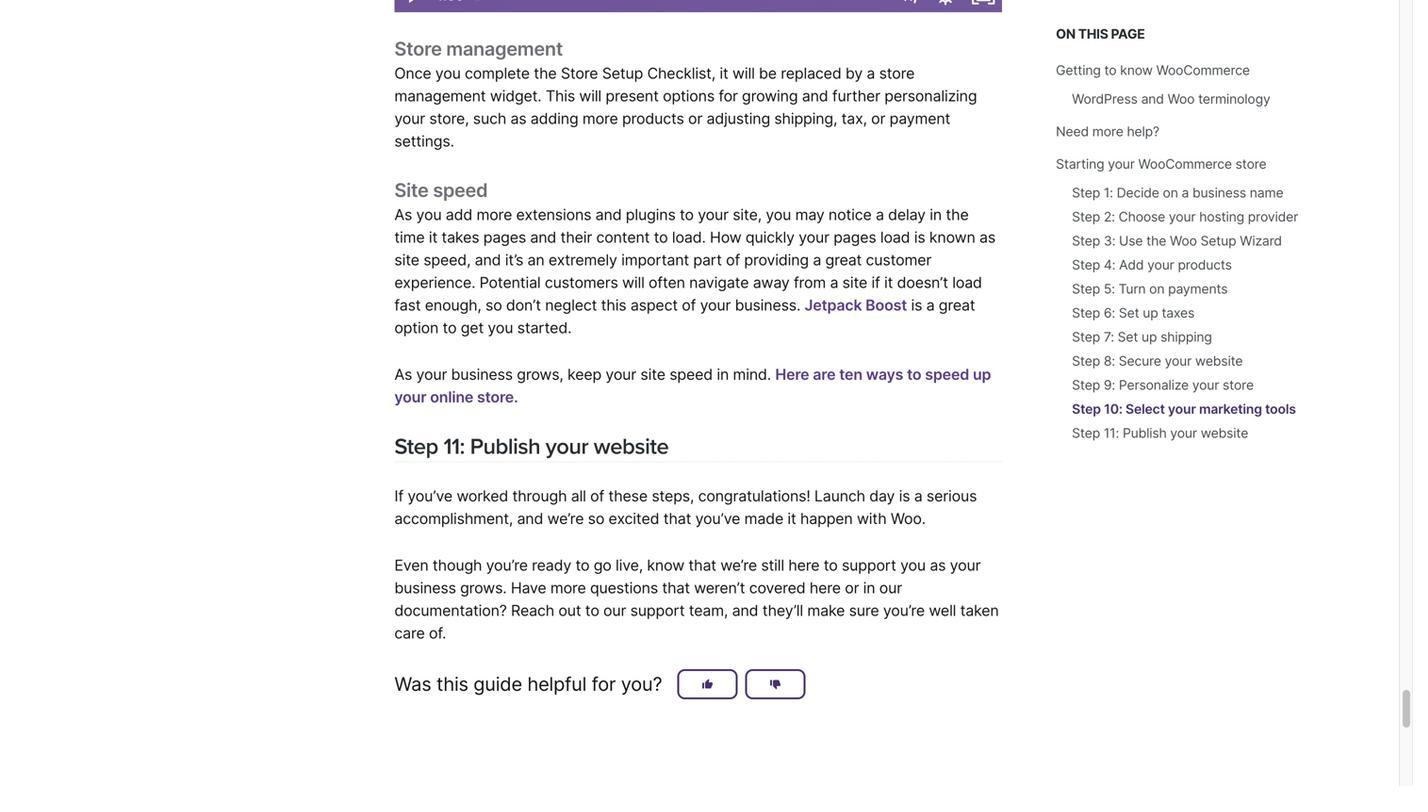 Task type: describe. For each thing, give the bounding box(es) containing it.
the inside store management once you complete the store setup checklist, it will be replaced by a store management widget. this will present options for growing and further personalizing your store, such as adding more products or adjusting shipping, tax, or payment settings.
[[534, 64, 557, 82]]

go
[[594, 557, 612, 575]]

need
[[1056, 124, 1089, 140]]

tax,
[[842, 109, 868, 128]]

0 vertical spatial know
[[1121, 62, 1153, 78]]

1 horizontal spatial our
[[880, 579, 903, 598]]

neglect
[[545, 296, 597, 314]]

1 horizontal spatial load
[[953, 273, 983, 292]]

turn
[[1119, 281, 1146, 297]]

your right keep
[[606, 366, 637, 384]]

care
[[395, 624, 425, 643]]

taken
[[961, 602, 999, 620]]

your down shipping
[[1165, 353, 1192, 369]]

it inside store management once you complete the store setup checklist, it will be replaced by a store management widget. this will present options for growing and further personalizing your store, such as adding more products or adjusting shipping, tax, or payment settings.
[[720, 64, 729, 82]]

here
[[776, 366, 810, 384]]

load.
[[672, 228, 706, 246]]

8:
[[1104, 353, 1116, 369]]

1 horizontal spatial step 11: publish your website link
[[1072, 425, 1249, 441]]

your inside store management once you complete the store setup checklist, it will be replaced by a store management widget. this will present options for growing and further personalizing your store, such as adding more products or adjusting shipping, tax, or payment settings.
[[395, 109, 425, 128]]

1 vertical spatial up
[[1142, 329, 1158, 345]]

store,
[[429, 109, 469, 128]]

adding
[[531, 109, 579, 128]]

step 11: publish your website
[[395, 433, 669, 461]]

this for on this page
[[1079, 26, 1109, 42]]

that inside if you've worked through all of these steps, congratulations! launch day is a serious accomplishment, and we're so excited that you've made it happen with woo.
[[664, 510, 692, 528]]

of inside if you've worked through all of these steps, congratulations! launch day is a serious accomplishment, and we're so excited that you've made it happen with woo.
[[591, 487, 605, 505]]

started.
[[517, 319, 572, 337]]

1 vertical spatial woocommerce
[[1139, 156, 1233, 172]]

the for step
[[1147, 233, 1167, 249]]

jetpack boost link
[[805, 296, 907, 314]]

6:
[[1104, 305, 1116, 321]]

1 pages from the left
[[484, 228, 526, 246]]

business inside even though you're ready to go live, know that we're still here to support you as your business grows. have more questions that weren't covered here or in our documentation? reach out to our support team, and they'll make sure you're well taken care of.
[[395, 579, 456, 598]]

speed inside here are ten ways to speed up your online store.
[[925, 366, 970, 384]]

accomplishment,
[[395, 510, 513, 528]]

it right time
[[429, 228, 438, 246]]

and up an
[[530, 228, 557, 246]]

a inside store management once you complete the store setup checklist, it will be replaced by a store management widget. this will present options for growing and further personalizing your store, such as adding more products or adjusting shipping, tax, or payment settings.
[[867, 64, 875, 82]]

store.
[[477, 388, 518, 407]]

wordpress and woo terminology link
[[1072, 91, 1271, 107]]

you inside even though you're ready to go live, know that we're still here to support you as your business grows. have more questions that weren't covered here or in our documentation? reach out to our support team, and they'll make sure you're well taken care of.
[[901, 557, 926, 575]]

2 horizontal spatial or
[[872, 109, 886, 128]]

website down marketing
[[1201, 425, 1249, 441]]

an
[[528, 251, 545, 269]]

here are ten ways to speed up your online store.
[[395, 366, 992, 407]]

2 horizontal spatial of
[[726, 251, 740, 269]]

out
[[559, 602, 581, 620]]

store inside step 1: decide on a business name step 2: choose your hosting provider step 3: use the woo setup wizard step 4: add your products step 5: turn on payments step 6: set up taxes step 7: set up shipping step 8: secure your website step 9: personalize your store step 10: select your marketing tools step 11: publish your website
[[1223, 377, 1254, 393]]

getting to know woocommerce link
[[1056, 62, 1250, 78]]

part
[[694, 251, 722, 269]]

taxes
[[1162, 305, 1195, 321]]

1 vertical spatial support
[[631, 602, 685, 620]]

know inside even though you're ready to go live, know that we're still here to support you as your business grows. have more questions that weren't covered here or in our documentation? reach out to our support team, and they'll make sure you're well taken care of.
[[647, 557, 685, 575]]

the for pages
[[946, 205, 969, 224]]

you up quickly
[[766, 205, 792, 224]]

ready
[[532, 557, 572, 575]]

1 horizontal spatial store
[[561, 64, 598, 82]]

starting your woocommerce store
[[1056, 156, 1267, 172]]

important
[[622, 251, 689, 269]]

1 vertical spatial store
[[1236, 156, 1267, 172]]

2 pages from the left
[[834, 228, 877, 246]]

is inside is a great option to get you started.
[[911, 296, 923, 314]]

even
[[395, 557, 429, 575]]

sure
[[849, 602, 879, 620]]

this inside as you add more extensions and plugins to your site, you may notice a delay in the time it takes pages and their content to load. how quickly your pages load is known as site speed, and it's an extremely important part of providing a great customer experience. potential customers will often navigate away from a site if it doesn't load fast enough, so don't neglect this aspect of your business.
[[601, 296, 627, 314]]

publish inside step 1: decide on a business name step 2: choose your hosting provider step 3: use the woo setup wizard step 4: add your products step 5: turn on payments step 6: set up taxes step 7: set up shipping step 8: secure your website step 9: personalize your store step 10: select your marketing tools step 11: publish your website
[[1123, 425, 1167, 441]]

keep
[[568, 366, 602, 384]]

products inside store management once you complete the store setup checklist, it will be replaced by a store management widget. this will present options for growing and further personalizing your store, such as adding more products or adjusting shipping, tax, or payment settings.
[[622, 109, 684, 128]]

personalize
[[1119, 377, 1189, 393]]

wordpress
[[1072, 91, 1138, 107]]

0 vertical spatial woo
[[1168, 91, 1195, 107]]

1 horizontal spatial you're
[[884, 602, 925, 620]]

this for was this guide helpful for you?
[[437, 673, 469, 696]]

online
[[430, 388, 474, 407]]

0 horizontal spatial load
[[881, 228, 911, 246]]

aspect
[[631, 296, 678, 314]]

0 horizontal spatial will
[[579, 87, 602, 105]]

0 horizontal spatial you're
[[486, 557, 528, 575]]

don't
[[506, 296, 541, 314]]

to up important
[[654, 228, 668, 246]]

add
[[1120, 257, 1144, 273]]

payments
[[1169, 281, 1228, 297]]

happen
[[801, 510, 853, 528]]

and down getting to know woocommerce link
[[1142, 91, 1165, 107]]

1 horizontal spatial site
[[641, 366, 666, 384]]

plugins
[[626, 205, 676, 224]]

decide
[[1117, 185, 1160, 201]]

your up 1:
[[1108, 156, 1135, 172]]

your down step 1: decide on a business name link
[[1169, 209, 1196, 225]]

payment
[[890, 109, 951, 128]]

marketing
[[1200, 401, 1263, 417]]

personalizing
[[885, 87, 977, 105]]

so inside if you've worked through all of these steps, congratulations! launch day is a serious accomplishment, and we're so excited that you've made it happen with woo.
[[588, 510, 605, 528]]

woo inside step 1: decide on a business name step 2: choose your hosting provider step 3: use the woo setup wizard step 4: add your products step 5: turn on payments step 6: set up taxes step 7: set up shipping step 8: secure your website step 9: personalize your store step 10: select your marketing tools step 11: publish your website
[[1170, 233, 1198, 249]]

and inside store management once you complete the store setup checklist, it will be replaced by a store management widget. this will present options for growing and further personalizing your store, such as adding more products or adjusting shipping, tax, or payment settings.
[[802, 87, 829, 105]]

settings.
[[395, 132, 454, 150]]

0 vertical spatial support
[[842, 557, 897, 575]]

0 horizontal spatial 11:
[[444, 433, 465, 461]]

reach
[[511, 602, 555, 620]]

potential
[[480, 273, 541, 292]]

more inside as you add more extensions and plugins to your site, you may notice a delay in the time it takes pages and their content to load. how quickly your pages load is known as site speed, and it's an extremely important part of providing a great customer experience. potential customers will often navigate away from a site if it doesn't load fast enough, so don't neglect this aspect of your business.
[[477, 205, 512, 224]]

with
[[857, 510, 887, 528]]

it right if
[[885, 273, 893, 292]]

your inside even though you're ready to go live, know that we're still here to support you as your business grows. have more questions that weren't covered here or in our documentation? reach out to our support team, and they'll make sure you're well taken care of.
[[950, 557, 981, 575]]

video element
[[395, 0, 1003, 12]]

have
[[511, 579, 547, 598]]

a up from
[[813, 251, 822, 269]]

setup inside step 1: decide on a business name step 2: choose your hosting provider step 3: use the woo setup wizard step 4: add your products step 5: turn on payments step 6: set up taxes step 7: set up shipping step 8: secure your website step 9: personalize your store step 10: select your marketing tools step 11: publish your website
[[1201, 233, 1237, 249]]

tools
[[1266, 401, 1297, 417]]

step 7: set up shipping link
[[1072, 329, 1213, 345]]

getting
[[1056, 62, 1101, 78]]

on this page
[[1056, 26, 1145, 42]]

widget.
[[490, 87, 542, 105]]

to right out
[[585, 602, 600, 620]]

0 vertical spatial site
[[395, 251, 420, 269]]

1 vertical spatial on
[[1150, 281, 1165, 297]]

all
[[571, 487, 586, 505]]

1 vertical spatial that
[[689, 557, 717, 575]]

boost
[[866, 296, 907, 314]]

congratulations!
[[698, 487, 811, 505]]

away
[[753, 273, 790, 292]]

0 horizontal spatial store
[[395, 37, 442, 60]]

to up load.
[[680, 205, 694, 224]]

covered
[[750, 579, 806, 598]]

documentation?
[[395, 602, 507, 620]]

step 6: set up taxes link
[[1072, 305, 1195, 321]]

as your business grows, keep your site speed in mind.
[[395, 366, 776, 384]]

by
[[846, 64, 863, 82]]

more down wordpress
[[1093, 124, 1124, 140]]

made
[[745, 510, 784, 528]]

vote down image
[[770, 679, 781, 691]]

1 vertical spatial in
[[717, 366, 729, 384]]

you inside is a great option to get you started.
[[488, 319, 513, 337]]

are
[[813, 366, 836, 384]]

it's
[[505, 251, 524, 269]]

wordpress and woo terminology
[[1072, 91, 1271, 107]]

it inside if you've worked through all of these steps, congratulations! launch day is a serious accomplishment, and we're so excited that you've made it happen with woo.
[[788, 510, 797, 528]]

they'll
[[763, 602, 804, 620]]

often
[[649, 273, 686, 292]]

0 vertical spatial set
[[1119, 305, 1140, 321]]

navigate
[[690, 273, 749, 292]]

hosting
[[1200, 209, 1245, 225]]

0 vertical spatial here
[[789, 557, 820, 575]]

mind.
[[733, 366, 771, 384]]

0 vertical spatial management
[[446, 37, 563, 60]]

site speed
[[395, 179, 488, 202]]

you down site speed
[[416, 205, 442, 224]]

and left it's
[[475, 251, 501, 269]]

guide
[[474, 673, 522, 696]]

0 horizontal spatial you've
[[408, 487, 453, 505]]

though
[[433, 557, 482, 575]]

more inside store management once you complete the store setup checklist, it will be replaced by a store management widget. this will present options for growing and further personalizing your store, such as adding more products or adjusting shipping, tax, or payment settings.
[[583, 109, 618, 128]]



Task type: locate. For each thing, give the bounding box(es) containing it.
website down shipping
[[1196, 353, 1243, 369]]

0 vertical spatial so
[[486, 296, 502, 314]]

1 vertical spatial for
[[592, 673, 616, 696]]

your down step 9: personalize your store link
[[1169, 401, 1197, 417]]

once
[[395, 64, 431, 82]]

0 horizontal spatial pages
[[484, 228, 526, 246]]

speed right "ways"
[[925, 366, 970, 384]]

step 11: publish your website link down select
[[1072, 425, 1249, 441]]

more down present
[[583, 109, 618, 128]]

site,
[[733, 205, 762, 224]]

that up the weren't
[[689, 557, 717, 575]]

1:
[[1104, 185, 1114, 201]]

so down potential
[[486, 296, 502, 314]]

set right '6:'
[[1119, 305, 1140, 321]]

in inside as you add more extensions and plugins to your site, you may notice a delay in the time it takes pages and their content to load. how quickly your pages load is known as site speed, and it's an extremely important part of providing a great customer experience. potential customers will often navigate away from a site if it doesn't load fast enough, so don't neglect this aspect of your business.
[[930, 205, 942, 224]]

great
[[826, 251, 862, 269], [939, 296, 976, 314]]

load up customer
[[881, 228, 911, 246]]

1 vertical spatial is
[[911, 296, 923, 314]]

step 2: choose your hosting provider link
[[1072, 209, 1299, 225]]

1 vertical spatial you've
[[696, 510, 741, 528]]

products
[[622, 109, 684, 128], [1178, 257, 1232, 273]]

of right 'all'
[[591, 487, 605, 505]]

store inside store management once you complete the store setup checklist, it will be replaced by a store management widget. this will present options for growing and further personalizing your store, such as adding more products or adjusting shipping, tax, or payment settings.
[[880, 64, 915, 82]]

2 horizontal spatial will
[[733, 64, 755, 82]]

starting
[[1056, 156, 1105, 172]]

1 horizontal spatial the
[[946, 205, 969, 224]]

your left online
[[395, 388, 427, 407]]

0 vertical spatial is
[[915, 228, 926, 246]]

as right "known"
[[980, 228, 996, 246]]

1 vertical spatial business
[[451, 366, 513, 384]]

of down often
[[682, 296, 696, 314]]

0 horizontal spatial step 11: publish your website link
[[395, 433, 669, 461]]

to inside here are ten ways to speed up your online store.
[[907, 366, 922, 384]]

1 vertical spatial here
[[810, 579, 841, 598]]

your up the how
[[698, 205, 729, 224]]

setup inside store management once you complete the store setup checklist, it will be replaced by a store management widget. this will present options for growing and further personalizing your store, such as adding more products or adjusting shipping, tax, or payment settings.
[[602, 64, 643, 82]]

site down time
[[395, 251, 420, 269]]

1 horizontal spatial as
[[930, 557, 946, 575]]

great up from
[[826, 251, 862, 269]]

you inside store management once you complete the store setup checklist, it will be replaced by a store management widget. this will present options for growing and further personalizing your store, such as adding more products or adjusting shipping, tax, or payment settings.
[[436, 64, 461, 82]]

we're inside if you've worked through all of these steps, congratulations! launch day is a serious accomplishment, and we're so excited that you've made it happen with woo.
[[548, 510, 584, 528]]

1 vertical spatial set
[[1118, 329, 1139, 345]]

products inside step 1: decide on a business name step 2: choose your hosting provider step 3: use the woo setup wizard step 4: add your products step 5: turn on payments step 6: set up taxes step 7: set up shipping step 8: secure your website step 9: personalize your store step 10: select your marketing tools step 11: publish your website
[[1178, 257, 1232, 273]]

step 5: turn on payments link
[[1072, 281, 1228, 297]]

1 vertical spatial of
[[682, 296, 696, 314]]

a
[[867, 64, 875, 82], [1182, 185, 1189, 201], [876, 205, 884, 224], [813, 251, 822, 269], [830, 273, 839, 292], [927, 296, 935, 314], [915, 487, 923, 505]]

your down may
[[799, 228, 830, 246]]

is inside if you've worked through all of these steps, congratulations! launch day is a serious accomplishment, and we're so excited that you've made it happen with woo.
[[899, 487, 911, 505]]

you right once
[[436, 64, 461, 82]]

0 horizontal spatial of
[[591, 487, 605, 505]]

to inside is a great option to get you started.
[[443, 319, 457, 337]]

launch
[[815, 487, 866, 505]]

1 vertical spatial products
[[1178, 257, 1232, 273]]

1 vertical spatial management
[[395, 87, 486, 105]]

the up "known"
[[946, 205, 969, 224]]

a up step 2: choose your hosting provider link
[[1182, 185, 1189, 201]]

great inside as you add more extensions and plugins to your site, you may notice a delay in the time it takes pages and their content to load. how quickly your pages load is known as site speed, and it's an extremely important part of providing a great customer experience. potential customers will often navigate away from a site if it doesn't load fast enough, so don't neglect this aspect of your business.
[[826, 251, 862, 269]]

as up time
[[395, 205, 412, 224]]

of down the how
[[726, 251, 740, 269]]

if
[[395, 487, 404, 505]]

store management once you complete the store setup checklist, it will be replaced by a store management widget. this will present options for growing and further personalizing your store, such as adding more products or adjusting shipping, tax, or payment settings.
[[395, 37, 977, 150]]

select
[[1126, 401, 1165, 417]]

1 horizontal spatial of
[[682, 296, 696, 314]]

present
[[606, 87, 659, 105]]

will right this on the top left of page
[[579, 87, 602, 105]]

1 horizontal spatial publish
[[1123, 425, 1167, 441]]

serious
[[927, 487, 977, 505]]

0 horizontal spatial in
[[717, 366, 729, 384]]

2 vertical spatial of
[[591, 487, 605, 505]]

here right still
[[789, 557, 820, 575]]

options
[[663, 87, 715, 105]]

0 vertical spatial the
[[534, 64, 557, 82]]

business up hosting
[[1193, 185, 1247, 201]]

as inside even though you're ready to go live, know that we're still here to support you as your business grows. have more questions that weren't covered here or in our documentation? reach out to our support team, and they'll make sure you're well taken care of.
[[930, 557, 946, 575]]

a inside if you've worked through all of these steps, congratulations! launch day is a serious accomplishment, and we're so excited that you've made it happen with woo.
[[915, 487, 923, 505]]

as for as you add more extensions and plugins to your site, you may notice a delay in the time it takes pages and their content to load. how quickly your pages load is known as site speed, and it's an extremely important part of providing a great customer experience. potential customers will often navigate away from a site if it doesn't load fast enough, so don't neglect this aspect of your business.
[[395, 205, 412, 224]]

your down step 10: select your marketing tools link on the right bottom
[[1171, 425, 1198, 441]]

a inside step 1: decide on a business name step 2: choose your hosting provider step 3: use the woo setup wizard step 4: add your products step 5: turn on payments step 6: set up taxes step 7: set up shipping step 8: secure your website step 9: personalize your store step 10: select your marketing tools step 11: publish your website
[[1182, 185, 1189, 201]]

in left mind.
[[717, 366, 729, 384]]

store
[[395, 37, 442, 60], [561, 64, 598, 82]]

you've down congratulations!
[[696, 510, 741, 528]]

2 vertical spatial is
[[899, 487, 911, 505]]

11: down online
[[444, 433, 465, 461]]

woo down getting to know woocommerce link
[[1168, 91, 1195, 107]]

0 horizontal spatial setup
[[602, 64, 643, 82]]

grows.
[[460, 579, 507, 598]]

your inside here are ten ways to speed up your online store.
[[395, 388, 427, 407]]

store up marketing
[[1223, 377, 1254, 393]]

a inside is a great option to get you started.
[[927, 296, 935, 314]]

and down the weren't
[[732, 602, 759, 620]]

1 vertical spatial you're
[[884, 602, 925, 620]]

1 horizontal spatial great
[[939, 296, 976, 314]]

will up aspect
[[622, 273, 645, 292]]

1 horizontal spatial support
[[842, 557, 897, 575]]

using marketing tools video image
[[395, 0, 1003, 12], [395, 0, 1003, 12]]

to left get
[[443, 319, 457, 337]]

store up once
[[395, 37, 442, 60]]

option
[[395, 319, 439, 337]]

2 vertical spatial will
[[622, 273, 645, 292]]

shipping,
[[775, 109, 838, 128]]

0 horizontal spatial our
[[604, 602, 627, 620]]

woocommerce up terminology on the top of page
[[1157, 62, 1250, 78]]

as
[[511, 109, 527, 128], [980, 228, 996, 246], [930, 557, 946, 575]]

is a great option to get you started.
[[395, 296, 976, 337]]

it right checklist,
[[720, 64, 729, 82]]

and inside if you've worked through all of these steps, congratulations! launch day is a serious accomplishment, and we're so excited that you've made it happen with woo.
[[517, 510, 543, 528]]

in inside even though you're ready to go live, know that we're still here to support you as your business grows. have more questions that weren't covered here or in our documentation? reach out to our support team, and they'll make sure you're well taken care of.
[[864, 579, 876, 598]]

1 vertical spatial site
[[843, 273, 868, 292]]

step 10: select your marketing tools link
[[1072, 401, 1297, 417]]

1 vertical spatial our
[[604, 602, 627, 620]]

as inside as you add more extensions and plugins to your site, you may notice a delay in the time it takes pages and their content to load. how quickly your pages load is known as site speed, and it's an extremely important part of providing a great customer experience. potential customers will often navigate away from a site if it doesn't load fast enough, so don't neglect this aspect of your business.
[[395, 205, 412, 224]]

as inside as you add more extensions and plugins to your site, you may notice a delay in the time it takes pages and their content to load. how quickly your pages load is known as site speed, and it's an extremely important part of providing a great customer experience. potential customers will often navigate away from a site if it doesn't load fast enough, so don't neglect this aspect of your business.
[[980, 228, 996, 246]]

1 vertical spatial this
[[601, 296, 627, 314]]

to up make
[[824, 557, 838, 575]]

that
[[664, 510, 692, 528], [689, 557, 717, 575], [662, 579, 690, 598]]

well
[[929, 602, 957, 620]]

support up sure
[[842, 557, 897, 575]]

0 vertical spatial our
[[880, 579, 903, 598]]

was
[[395, 673, 432, 696]]

the inside as you add more extensions and plugins to your site, you may notice a delay in the time it takes pages and their content to load. how quickly your pages load is known as site speed, and it's an extremely important part of providing a great customer experience. potential customers will often navigate away from a site if it doesn't load fast enough, so don't neglect this aspect of your business.
[[946, 205, 969, 224]]

still
[[761, 557, 785, 575]]

name
[[1250, 185, 1284, 201]]

a left delay
[[876, 205, 884, 224]]

know right live,
[[647, 557, 685, 575]]

store up this on the top left of page
[[561, 64, 598, 82]]

0 horizontal spatial publish
[[470, 433, 541, 461]]

you've
[[408, 487, 453, 505], [696, 510, 741, 528]]

up inside here are ten ways to speed up your online store.
[[973, 366, 992, 384]]

weren't
[[694, 579, 745, 598]]

0 horizontal spatial we're
[[548, 510, 584, 528]]

shipping
[[1161, 329, 1213, 345]]

worked
[[457, 487, 508, 505]]

your up step 5: turn on payments link
[[1148, 257, 1175, 273]]

you?
[[621, 673, 662, 696]]

it
[[720, 64, 729, 82], [429, 228, 438, 246], [885, 273, 893, 292], [788, 510, 797, 528]]

business down even
[[395, 579, 456, 598]]

your up step 10: select your marketing tools link on the right bottom
[[1193, 377, 1220, 393]]

enough,
[[425, 296, 482, 314]]

as up well at the right bottom
[[930, 557, 946, 575]]

your up 'all'
[[546, 433, 589, 461]]

1 vertical spatial woo
[[1170, 233, 1198, 249]]

more inside even though you're ready to go live, know that we're still here to support you as your business grows. have more questions that weren't covered here or in our documentation? reach out to our support team, and they'll make sure you're well taken care of.
[[551, 579, 586, 598]]

we're inside even though you're ready to go live, know that we're still here to support you as your business grows. have more questions that weren't covered here or in our documentation? reach out to our support team, and they'll make sure you're well taken care of.
[[721, 557, 757, 575]]

live,
[[616, 557, 643, 575]]

is down doesn't
[[911, 296, 923, 314]]

so inside as you add more extensions and plugins to your site, you may notice a delay in the time it takes pages and their content to load. how quickly your pages load is known as site speed, and it's an extremely important part of providing a great customer experience. potential customers will often navigate away from a site if it doesn't load fast enough, so don't neglect this aspect of your business.
[[486, 296, 502, 314]]

7:
[[1104, 329, 1115, 345]]

speed
[[433, 179, 488, 202], [670, 366, 713, 384], [925, 366, 970, 384]]

so left "excited"
[[588, 510, 605, 528]]

1 horizontal spatial speed
[[670, 366, 713, 384]]

setup up present
[[602, 64, 643, 82]]

2 vertical spatial in
[[864, 579, 876, 598]]

9:
[[1104, 377, 1116, 393]]

2:
[[1104, 209, 1116, 225]]

for inside store management once you complete the store setup checklist, it will be replaced by a store management widget. this will present options for growing and further personalizing your store, such as adding more products or adjusting shipping, tax, or payment settings.
[[719, 87, 738, 105]]

questions
[[590, 579, 658, 598]]

0 vertical spatial on
[[1163, 185, 1179, 201]]

fast
[[395, 296, 421, 314]]

0 vertical spatial woocommerce
[[1157, 62, 1250, 78]]

management up store,
[[395, 87, 486, 105]]

0 vertical spatial we're
[[548, 510, 584, 528]]

is inside as you add more extensions and plugins to your site, you may notice a delay in the time it takes pages and their content to load. how quickly your pages load is known as site speed, and it's an extremely important part of providing a great customer experience. potential customers will often navigate away from a site if it doesn't load fast enough, so don't neglect this aspect of your business.
[[915, 228, 926, 246]]

1 horizontal spatial this
[[601, 296, 627, 314]]

or
[[688, 109, 703, 128], [872, 109, 886, 128], [845, 579, 860, 598]]

0 horizontal spatial this
[[437, 673, 469, 696]]

1 horizontal spatial 11:
[[1104, 425, 1120, 441]]

1 vertical spatial so
[[588, 510, 605, 528]]

step 11: publish your website link up through
[[395, 433, 669, 461]]

that down steps,
[[664, 510, 692, 528]]

your up online
[[416, 366, 447, 384]]

and
[[802, 87, 829, 105], [1142, 91, 1165, 107], [596, 205, 622, 224], [530, 228, 557, 246], [475, 251, 501, 269], [517, 510, 543, 528], [732, 602, 759, 620]]

will inside as you add more extensions and plugins to your site, you may notice a delay in the time it takes pages and their content to load. how quickly your pages load is known as site speed, and it's an extremely important part of providing a great customer experience. potential customers will often navigate away from a site if it doesn't load fast enough, so don't neglect this aspect of your business.
[[622, 273, 645, 292]]

provider
[[1248, 209, 1299, 225]]

checklist,
[[648, 64, 716, 82]]

site down is a great option to get you started.
[[641, 366, 666, 384]]

know down page
[[1121, 62, 1153, 78]]

to up wordpress
[[1105, 62, 1117, 78]]

helpful
[[528, 673, 587, 696]]

0 horizontal spatial know
[[647, 557, 685, 575]]

it right made
[[788, 510, 797, 528]]

as down option
[[395, 366, 412, 384]]

here up make
[[810, 579, 841, 598]]

and down through
[[517, 510, 543, 528]]

1 horizontal spatial products
[[1178, 257, 1232, 273]]

for
[[719, 87, 738, 105], [592, 673, 616, 696]]

1 horizontal spatial in
[[864, 579, 876, 598]]

more up out
[[551, 579, 586, 598]]

website up these
[[594, 433, 669, 461]]

0 horizontal spatial or
[[688, 109, 703, 128]]

you're up have
[[486, 557, 528, 575]]

a right by
[[867, 64, 875, 82]]

1 horizontal spatial will
[[622, 273, 645, 292]]

1 as from the top
[[395, 205, 412, 224]]

woocommerce up step 1: decide on a business name link
[[1139, 156, 1233, 172]]

11:
[[1104, 425, 1120, 441], [444, 433, 465, 461]]

through
[[513, 487, 567, 505]]

0 vertical spatial for
[[719, 87, 738, 105]]

step 4: add your products link
[[1072, 257, 1232, 273]]

1 vertical spatial will
[[579, 87, 602, 105]]

0 vertical spatial that
[[664, 510, 692, 528]]

pages down notice
[[834, 228, 877, 246]]

your up settings.
[[395, 109, 425, 128]]

1 vertical spatial load
[[953, 273, 983, 292]]

adjusting
[[707, 109, 771, 128]]

or inside even though you're ready to go live, know that we're still here to support you as your business grows. have more questions that weren't covered here or in our documentation? reach out to our support team, and they'll make sure you're well taken care of.
[[845, 579, 860, 598]]

0 vertical spatial store
[[880, 64, 915, 82]]

1 vertical spatial store
[[561, 64, 598, 82]]

website
[[1196, 353, 1243, 369], [1201, 425, 1249, 441], [594, 433, 669, 461]]

use
[[1119, 233, 1143, 249]]

setup down hosting
[[1201, 233, 1237, 249]]

11: down 10:
[[1104, 425, 1120, 441]]

0 vertical spatial in
[[930, 205, 942, 224]]

0 vertical spatial will
[[733, 64, 755, 82]]

replaced
[[781, 64, 842, 82]]

site
[[395, 179, 429, 202]]

further
[[833, 87, 881, 105]]

may
[[796, 205, 825, 224]]

you
[[436, 64, 461, 82], [416, 205, 442, 224], [766, 205, 792, 224], [488, 319, 513, 337], [901, 557, 926, 575]]

step 3: use the woo setup wizard link
[[1072, 233, 1283, 249]]

site left if
[[843, 273, 868, 292]]

publish
[[1123, 425, 1167, 441], [470, 433, 541, 461]]

your
[[395, 109, 425, 128], [1108, 156, 1135, 172], [698, 205, 729, 224], [1169, 209, 1196, 225], [799, 228, 830, 246], [1148, 257, 1175, 273], [700, 296, 731, 314], [1165, 353, 1192, 369], [416, 366, 447, 384], [606, 366, 637, 384], [1193, 377, 1220, 393], [395, 388, 427, 407], [1169, 401, 1197, 417], [1171, 425, 1198, 441], [546, 433, 589, 461], [950, 557, 981, 575]]

or up sure
[[845, 579, 860, 598]]

of
[[726, 251, 740, 269], [682, 296, 696, 314], [591, 487, 605, 505]]

as down widget.
[[511, 109, 527, 128]]

step 11: publish your website link
[[1072, 425, 1249, 441], [395, 433, 669, 461]]

you're left well at the right bottom
[[884, 602, 925, 620]]

0 vertical spatial of
[[726, 251, 740, 269]]

the inside step 1: decide on a business name step 2: choose your hosting provider step 3: use the woo setup wizard step 4: add your products step 5: turn on payments step 6: set up taxes step 7: set up shipping step 8: secure your website step 9: personalize your store step 10: select your marketing tools step 11: publish your website
[[1147, 233, 1167, 249]]

0 vertical spatial as
[[511, 109, 527, 128]]

complete
[[465, 64, 530, 82]]

grows,
[[517, 366, 564, 384]]

2 vertical spatial up
[[973, 366, 992, 384]]

business up store. at the left of page
[[451, 366, 513, 384]]

1 horizontal spatial or
[[845, 579, 860, 598]]

1 vertical spatial as
[[980, 228, 996, 246]]

1 horizontal spatial setup
[[1201, 233, 1237, 249]]

jetpack boost
[[805, 296, 907, 314]]

day
[[870, 487, 895, 505]]

as for as your business grows, keep your site speed in mind.
[[395, 366, 412, 384]]

1 horizontal spatial we're
[[721, 557, 757, 575]]

and up content
[[596, 205, 622, 224]]

1 horizontal spatial pages
[[834, 228, 877, 246]]

for up adjusting
[[719, 87, 738, 105]]

on
[[1163, 185, 1179, 201], [1150, 281, 1165, 297]]

0 vertical spatial up
[[1143, 305, 1159, 321]]

pages up it's
[[484, 228, 526, 246]]

0 horizontal spatial speed
[[433, 179, 488, 202]]

great down doesn't
[[939, 296, 976, 314]]

publish down select
[[1123, 425, 1167, 441]]

great inside is a great option to get you started.
[[939, 296, 976, 314]]

step 1: decide on a business name step 2: choose your hosting provider step 3: use the woo setup wizard step 4: add your products step 5: turn on payments step 6: set up taxes step 7: set up shipping step 8: secure your website step 9: personalize your store step 10: select your marketing tools step 11: publish your website
[[1072, 185, 1299, 441]]

store up name
[[1236, 156, 1267, 172]]

2 horizontal spatial site
[[843, 273, 868, 292]]

11: inside step 1: decide on a business name step 2: choose your hosting provider step 3: use the woo setup wizard step 4: add your products step 5: turn on payments step 6: set up taxes step 7: set up shipping step 8: secure your website step 9: personalize your store step 10: select your marketing tools step 11: publish your website
[[1104, 425, 1120, 441]]

your down the navigate
[[700, 296, 731, 314]]

business inside step 1: decide on a business name step 2: choose your hosting provider step 3: use the woo setup wizard step 4: add your products step 5: turn on payments step 6: set up taxes step 7: set up shipping step 8: secure your website step 9: personalize your store step 10: select your marketing tools step 11: publish your website
[[1193, 185, 1247, 201]]

2 vertical spatial that
[[662, 579, 690, 598]]

2 as from the top
[[395, 366, 412, 384]]

and inside even though you're ready to go live, know that we're still here to support you as your business grows. have more questions that weren't covered here or in our documentation? reach out to our support team, and they'll make sure you're well taken care of.
[[732, 602, 759, 620]]

our down questions
[[604, 602, 627, 620]]

10:
[[1105, 401, 1123, 417]]

2 vertical spatial business
[[395, 579, 456, 598]]

you down woo.
[[901, 557, 926, 575]]

0 horizontal spatial so
[[486, 296, 502, 314]]

load right doesn't
[[953, 273, 983, 292]]

secure
[[1119, 353, 1162, 369]]

1 horizontal spatial for
[[719, 87, 738, 105]]

0 vertical spatial store
[[395, 37, 442, 60]]

choose
[[1119, 209, 1166, 225]]

this down 'customers'
[[601, 296, 627, 314]]

2 horizontal spatial as
[[980, 228, 996, 246]]

to left go
[[576, 557, 590, 575]]

business.
[[735, 296, 801, 314]]

1 vertical spatial we're
[[721, 557, 757, 575]]

0 vertical spatial you've
[[408, 487, 453, 505]]

as inside store management once you complete the store setup checklist, it will be replaced by a store management widget. this will present options for growing and further personalizing your store, such as adding more products or adjusting shipping, tax, or payment settings.
[[511, 109, 527, 128]]

0 horizontal spatial products
[[622, 109, 684, 128]]

from
[[794, 273, 826, 292]]

add
[[446, 205, 473, 224]]

0 horizontal spatial great
[[826, 251, 862, 269]]

such
[[473, 109, 507, 128]]

2 vertical spatial the
[[1147, 233, 1167, 249]]

site
[[395, 251, 420, 269], [843, 273, 868, 292], [641, 366, 666, 384]]

1 horizontal spatial you've
[[696, 510, 741, 528]]

a up jetpack
[[830, 273, 839, 292]]

will left be
[[733, 64, 755, 82]]

vote up image
[[702, 679, 713, 691]]

experience.
[[395, 273, 476, 292]]

in up sure
[[864, 579, 876, 598]]

1 vertical spatial as
[[395, 366, 412, 384]]

providing
[[744, 251, 809, 269]]

woocommerce
[[1157, 62, 1250, 78], [1139, 156, 1233, 172]]

of.
[[429, 624, 446, 643]]

ways
[[866, 366, 904, 384]]

know
[[1121, 62, 1153, 78], [647, 557, 685, 575]]

our down woo.
[[880, 579, 903, 598]]



Task type: vqa. For each thing, say whether or not it's contained in the screenshot.
Nebraska
no



